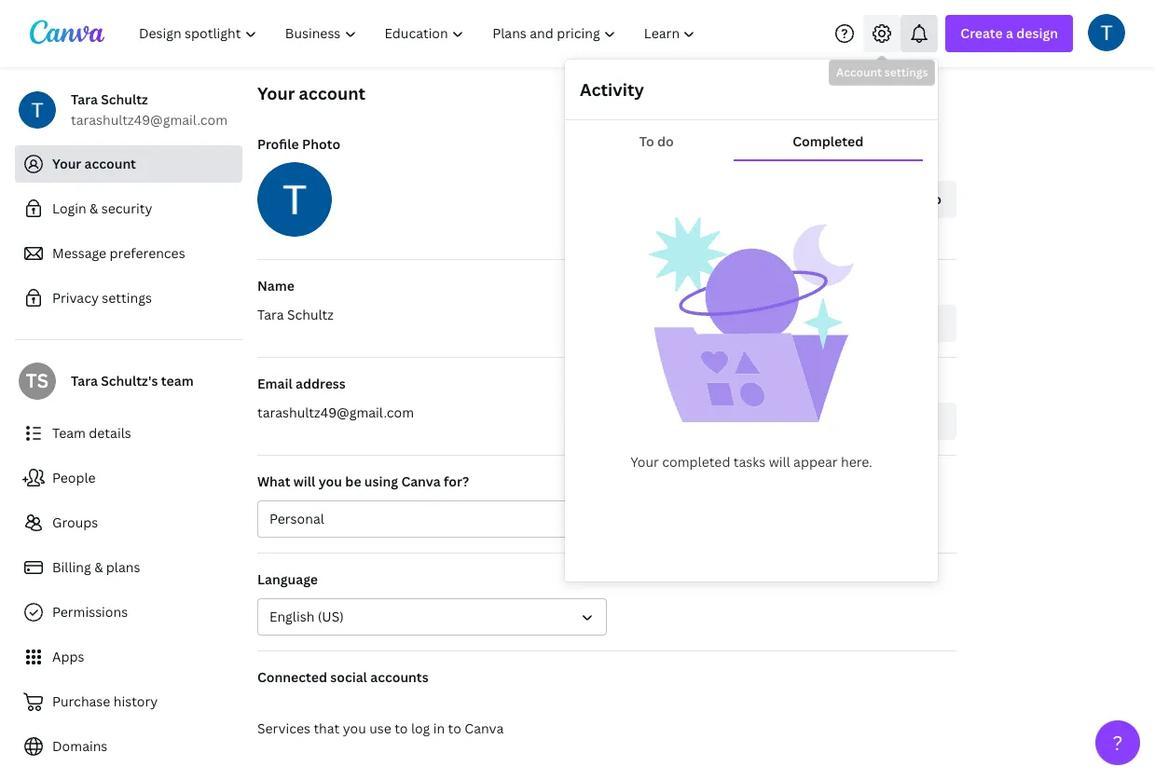 Task type: vqa. For each thing, say whether or not it's contained in the screenshot.
here.
yes



Task type: locate. For each thing, give the bounding box(es) containing it.
0 vertical spatial tarashultz49@gmail.com
[[71, 111, 228, 129]]

your up login
[[52, 155, 81, 173]]

tarashultz49@gmail.com
[[71, 111, 228, 129], [257, 404, 414, 422]]

message preferences link
[[15, 235, 242, 272]]

purchase history link
[[15, 684, 242, 721]]

0 vertical spatial your
[[257, 82, 295, 104]]

1 horizontal spatial canva
[[465, 720, 504, 738]]

english (us)
[[269, 608, 344, 626]]

1 horizontal spatial will
[[769, 453, 790, 471]]

connected social accounts
[[257, 669, 429, 686]]

your
[[257, 82, 295, 104], [52, 155, 81, 173], [631, 453, 659, 471]]

tarashultz49@gmail.com down address
[[257, 404, 414, 422]]

photo
[[302, 135, 341, 153]]

domains link
[[15, 728, 242, 766]]

what
[[257, 473, 290, 491]]

0 horizontal spatial account
[[84, 155, 136, 173]]

your account up login & security
[[52, 155, 136, 173]]

& left plans
[[94, 559, 103, 576]]

tara down name
[[257, 306, 284, 324]]

accounts
[[370, 669, 429, 686]]

settings
[[885, 64, 928, 80], [102, 289, 152, 307]]

team
[[52, 424, 86, 442]]

create a design
[[961, 24, 1058, 42]]

&
[[90, 200, 98, 217], [94, 559, 103, 576]]

0 vertical spatial your account
[[257, 82, 366, 104]]

0 horizontal spatial canva
[[401, 473, 441, 491]]

completed
[[662, 453, 731, 471]]

canva
[[401, 473, 441, 491], [465, 720, 504, 738]]

apps link
[[15, 639, 242, 676]]

Personal button
[[257, 501, 607, 538]]

1 vertical spatial your
[[52, 155, 81, 173]]

0 horizontal spatial your
[[52, 155, 81, 173]]

profile photo
[[257, 135, 341, 153]]

canva right in
[[465, 720, 504, 738]]

you
[[319, 473, 342, 491], [343, 720, 366, 738]]

to
[[395, 720, 408, 738], [448, 720, 462, 738]]

tara schultz
[[257, 306, 334, 324]]

1 vertical spatial you
[[343, 720, 366, 738]]

1 vertical spatial schultz
[[287, 306, 334, 324]]

settings down message preferences link
[[102, 289, 152, 307]]

your left completed
[[631, 453, 659, 471]]

tara
[[71, 90, 98, 108], [257, 306, 284, 324], [71, 372, 98, 390]]

schultz down name
[[287, 306, 334, 324]]

0 vertical spatial &
[[90, 200, 98, 217]]

to left log
[[395, 720, 408, 738]]

schultz up your account link
[[101, 90, 148, 108]]

schultz inside tara schultz tarashultz49@gmail.com
[[101, 90, 148, 108]]

team
[[161, 372, 194, 390]]

1 vertical spatial will
[[294, 473, 316, 491]]

your account inside your account link
[[52, 155, 136, 173]]

tara left schultz's
[[71, 372, 98, 390]]

permissions
[[52, 603, 128, 621]]

tara inside tara schultz tarashultz49@gmail.com
[[71, 90, 98, 108]]

? button
[[1096, 721, 1140, 766]]

settings right account
[[885, 64, 928, 80]]

& right login
[[90, 200, 98, 217]]

design
[[1017, 24, 1058, 42]]

to right in
[[448, 720, 462, 738]]

will right tasks
[[769, 453, 790, 471]]

will
[[769, 453, 790, 471], [294, 473, 316, 491]]

you left use
[[343, 720, 366, 738]]

1 horizontal spatial your
[[257, 82, 295, 104]]

change photo button
[[838, 181, 957, 218]]

0 vertical spatial schultz
[[101, 90, 148, 108]]

billing
[[52, 559, 91, 576]]

privacy settings
[[52, 289, 152, 307]]

1 horizontal spatial settings
[[885, 64, 928, 80]]

tarashultz49@gmail.com up your account link
[[71, 111, 228, 129]]

schultz for tara schultz tarashultz49@gmail.com
[[101, 90, 148, 108]]

social
[[330, 669, 367, 686]]

you left the be on the bottom of the page
[[319, 473, 342, 491]]

tara schultz tarashultz49@gmail.com
[[71, 90, 228, 129]]

your completed tasks will appear here.
[[631, 453, 873, 471]]

message preferences
[[52, 244, 185, 262]]

change photo
[[853, 190, 942, 208]]

account up photo
[[299, 82, 366, 104]]

1 vertical spatial tara
[[257, 306, 284, 324]]

schultz
[[101, 90, 148, 108], [287, 306, 334, 324]]

services that you use to log in to canva
[[257, 720, 504, 738]]

1 to from the left
[[395, 720, 408, 738]]

1 horizontal spatial to
[[448, 720, 462, 738]]

appear
[[794, 453, 838, 471]]

0 horizontal spatial schultz
[[101, 90, 148, 108]]

your up profile at the top left of the page
[[257, 82, 295, 104]]

1 vertical spatial your account
[[52, 155, 136, 173]]

schultz's
[[101, 372, 158, 390]]

2 vertical spatial tara
[[71, 372, 98, 390]]

0 vertical spatial you
[[319, 473, 342, 491]]

plans
[[106, 559, 140, 576]]

1 horizontal spatial schultz
[[287, 306, 334, 324]]

0 vertical spatial settings
[[885, 64, 928, 80]]

settings inside privacy settings link
[[102, 289, 152, 307]]

2 horizontal spatial your
[[631, 453, 659, 471]]

account up login & security
[[84, 155, 136, 173]]

you for that
[[343, 720, 366, 738]]

a picture of a folder opening up to show a planet, moon and stars. image
[[649, 217, 854, 422]]

1 vertical spatial tarashultz49@gmail.com
[[257, 404, 414, 422]]

your account up photo
[[257, 82, 366, 104]]

tara up your account link
[[71, 90, 98, 108]]

use
[[369, 720, 391, 738]]

0 vertical spatial tara
[[71, 90, 98, 108]]

tara for tara schultz tarashultz49@gmail.com
[[71, 90, 98, 108]]

for?
[[444, 473, 469, 491]]

0 horizontal spatial your account
[[52, 155, 136, 173]]

0 horizontal spatial will
[[294, 473, 316, 491]]

your account
[[257, 82, 366, 104], [52, 155, 136, 173]]

your account link
[[15, 145, 242, 183]]

canva left for?
[[401, 473, 441, 491]]

2 vertical spatial your
[[631, 453, 659, 471]]

1 vertical spatial settings
[[102, 289, 152, 307]]

using
[[364, 473, 398, 491]]

permissions link
[[15, 594, 242, 631]]

0 horizontal spatial tarashultz49@gmail.com
[[71, 111, 228, 129]]

email
[[257, 375, 293, 393]]

that
[[314, 720, 340, 738]]

0 horizontal spatial settings
[[102, 289, 152, 307]]

personal
[[269, 510, 324, 528]]

to do
[[639, 132, 674, 150]]

settings for account settings
[[885, 64, 928, 80]]

people link
[[15, 460, 242, 497]]

0 horizontal spatial to
[[395, 720, 408, 738]]

2 to from the left
[[448, 720, 462, 738]]

you for will
[[319, 473, 342, 491]]

do
[[657, 132, 674, 150]]

photo
[[904, 190, 942, 208]]

1 horizontal spatial account
[[299, 82, 366, 104]]

1 vertical spatial &
[[94, 559, 103, 576]]

apps
[[52, 648, 84, 666]]

will right what
[[294, 473, 316, 491]]



Task type: describe. For each thing, give the bounding box(es) containing it.
privacy settings link
[[15, 280, 242, 317]]

be
[[345, 473, 361, 491]]

1 horizontal spatial tarashultz49@gmail.com
[[257, 404, 414, 422]]

login & security
[[52, 200, 152, 217]]

login
[[52, 200, 86, 217]]

groups link
[[15, 504, 242, 542]]

completed
[[793, 132, 864, 150]]

(us)
[[318, 608, 344, 626]]

services
[[257, 720, 310, 738]]

name
[[257, 277, 295, 295]]

& for billing
[[94, 559, 103, 576]]

domains
[[52, 738, 108, 755]]

1 horizontal spatial your account
[[257, 82, 366, 104]]

account settings
[[836, 64, 928, 80]]

tara schultz image
[[1088, 14, 1126, 51]]

0 vertical spatial canva
[[401, 473, 441, 491]]

profile
[[257, 135, 299, 153]]

preferences
[[110, 244, 185, 262]]

address
[[296, 375, 346, 393]]

a
[[1006, 24, 1014, 42]]

groups
[[52, 514, 98, 532]]

team details
[[52, 424, 131, 442]]

details
[[89, 424, 131, 442]]

Language: English (US) button
[[257, 599, 607, 636]]

tara schultz's team
[[71, 372, 194, 390]]

connected
[[257, 669, 327, 686]]

tara for tara schultz
[[257, 306, 284, 324]]

security
[[101, 200, 152, 217]]

english
[[269, 608, 315, 626]]

tara schultz's team element
[[19, 363, 56, 400]]

tasks
[[734, 453, 766, 471]]

history
[[114, 693, 158, 711]]

create a design button
[[946, 15, 1073, 52]]

purchase
[[52, 693, 110, 711]]

completed button
[[733, 124, 923, 159]]

team details link
[[15, 415, 242, 452]]

settings for privacy settings
[[102, 289, 152, 307]]

tara schultz's team image
[[19, 363, 56, 400]]

account
[[836, 64, 882, 80]]

message
[[52, 244, 106, 262]]

top level navigation element
[[127, 15, 712, 52]]

create
[[961, 24, 1003, 42]]

1 vertical spatial account
[[84, 155, 136, 173]]

tara for tara schultz's team
[[71, 372, 98, 390]]

email address
[[257, 375, 346, 393]]

what will you be using canva for?
[[257, 473, 469, 491]]

purchase history
[[52, 693, 158, 711]]

1 vertical spatial canva
[[465, 720, 504, 738]]

schultz for tara schultz
[[287, 306, 334, 324]]

?
[[1113, 730, 1123, 756]]

billing & plans
[[52, 559, 140, 576]]

billing & plans link
[[15, 549, 242, 587]]

to do button
[[580, 124, 733, 159]]

privacy
[[52, 289, 99, 307]]

here.
[[841, 453, 873, 471]]

0 vertical spatial account
[[299, 82, 366, 104]]

in
[[433, 720, 445, 738]]

to
[[639, 132, 654, 150]]

& for login
[[90, 200, 98, 217]]

log
[[411, 720, 430, 738]]

change
[[853, 190, 900, 208]]

activity
[[580, 78, 644, 101]]

language
[[257, 571, 318, 588]]

0 vertical spatial will
[[769, 453, 790, 471]]

people
[[52, 469, 96, 487]]

login & security link
[[15, 190, 242, 228]]



